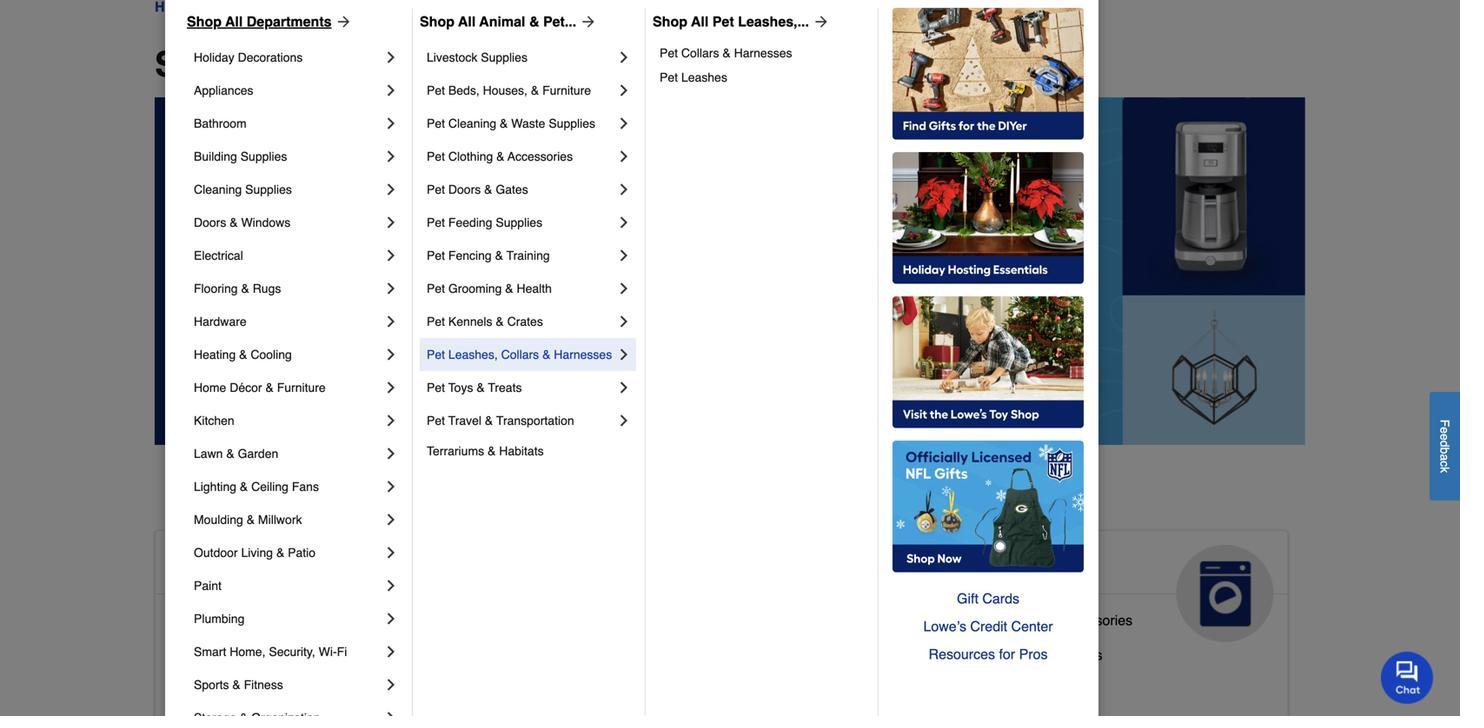 Task type: describe. For each thing, give the bounding box(es) containing it.
0 vertical spatial appliances link
[[194, 74, 383, 107]]

pet fencing & training link
[[427, 239, 616, 272]]

ceiling
[[251, 480, 289, 494]]

enjoy savings year-round. no matter what you're shopping for, find what you need at a great price. image
[[155, 97, 1306, 445]]

shop for shop all pet leashes,...
[[653, 13, 688, 30]]

0 vertical spatial bathroom
[[194, 117, 247, 130]]

home décor & furniture
[[194, 381, 326, 395]]

arrow right image for shop all animal & pet...
[[577, 13, 598, 30]]

1 vertical spatial appliances link
[[931, 531, 1289, 643]]

chevron right image for electrical
[[383, 247, 400, 264]]

animal inside animal & pet care
[[557, 552, 638, 580]]

& inside pet cleaning & waste supplies link
[[500, 117, 508, 130]]

& inside pet leashes, collars & harnesses 'link'
[[543, 348, 551, 362]]

heating
[[194, 348, 236, 362]]

furniture inside "link"
[[277, 381, 326, 395]]

paint link
[[194, 570, 383, 603]]

building
[[194, 150, 237, 163]]

building supplies
[[194, 150, 287, 163]]

appliances image
[[1177, 545, 1275, 643]]

training
[[507, 249, 550, 263]]

plumbing
[[194, 612, 245, 626]]

& inside lawn & garden link
[[226, 447, 235, 461]]

shop all departments
[[155, 44, 517, 84]]

1 horizontal spatial collars
[[682, 46, 720, 60]]

resources for pros link
[[893, 641, 1084, 669]]

doors & windows link
[[194, 206, 383, 239]]

houses, for pet beds, houses, & furniture link to the bottom
[[621, 675, 672, 691]]

accessible bedroom link
[[170, 643, 296, 678]]

living
[[241, 546, 273, 560]]

home inside "link"
[[194, 381, 226, 395]]

arrow right image for shop all pet leashes,...
[[810, 13, 830, 30]]

livestock for the topmost livestock supplies link
[[427, 50, 478, 64]]

supplies for cleaning supplies link
[[245, 183, 292, 197]]

outdoor
[[194, 546, 238, 560]]

lowe's
[[924, 619, 967, 635]]

home décor & furniture link
[[194, 371, 383, 404]]

chevron right image for outdoor living & patio
[[383, 544, 400, 562]]

visit the lowe's toy shop. image
[[893, 297, 1084, 429]]

0 vertical spatial pet beds, houses, & furniture link
[[427, 74, 616, 107]]

décor
[[230, 381, 262, 395]]

pet doors & gates link
[[427, 173, 616, 206]]

waste
[[512, 117, 546, 130]]

& inside appliance parts & accessories link
[[1046, 613, 1055, 629]]

shop all pet leashes,... link
[[653, 11, 830, 32]]

heating & cooling
[[194, 348, 292, 362]]

gift cards link
[[893, 585, 1084, 613]]

& inside the heating & cooling link
[[239, 348, 247, 362]]

moulding & millwork
[[194, 513, 302, 527]]

chevron right image for livestock supplies
[[616, 49, 633, 66]]

kennels
[[449, 315, 493, 329]]

& inside 'shop all animal & pet...' link
[[530, 13, 540, 30]]

chevron right image for pet grooming & health
[[616, 280, 633, 297]]

electrical link
[[194, 239, 383, 272]]

accessible for accessible entry & home
[[170, 682, 236, 698]]

entry
[[240, 682, 272, 698]]

beverage
[[945, 647, 1004, 663]]

chevron right image for moulding & millwork
[[383, 511, 400, 529]]

chevron right image for pet travel & transportation
[[616, 412, 633, 430]]

pet for pet cleaning & waste supplies link
[[427, 117, 445, 130]]

accessible home image
[[402, 545, 500, 643]]

& inside beverage & wine chillers link
[[1008, 647, 1017, 663]]

grooming
[[449, 282, 502, 296]]

& inside pet collars & harnesses link
[[723, 46, 731, 60]]

accessible for accessible bedroom
[[170, 647, 236, 663]]

all for pet
[[691, 13, 709, 30]]

supplies right waste
[[549, 117, 596, 130]]

cleaning inside cleaning supplies link
[[194, 183, 242, 197]]

& inside sports & fitness link
[[232, 678, 241, 692]]

rugs
[[253, 282, 281, 296]]

furniture for pet beds, houses, & furniture link to the bottom
[[689, 675, 745, 691]]

treats
[[488, 381, 522, 395]]

gift
[[957, 591, 979, 607]]

holiday decorations link
[[194, 41, 383, 74]]

transportation
[[497, 414, 575, 428]]

flooring & rugs link
[[194, 272, 383, 305]]

pet travel & transportation
[[427, 414, 575, 428]]

resources
[[929, 647, 996, 663]]

shop all animal & pet...
[[420, 13, 577, 30]]

chevron right image for pet toys & treats
[[616, 379, 633, 397]]

bathroom link
[[194, 107, 383, 140]]

lawn & garden
[[194, 447, 279, 461]]

accessible entry & home
[[170, 682, 327, 698]]

plumbing link
[[194, 603, 383, 636]]

chevron right image for smart home, security, wi-fi
[[383, 643, 400, 661]]

1 vertical spatial doors
[[194, 216, 226, 230]]

supplies for the topmost livestock supplies link
[[481, 50, 528, 64]]

holiday
[[194, 50, 235, 64]]

accessible for accessible home
[[170, 552, 297, 580]]

chevron right image for doors & windows
[[383, 214, 400, 231]]

moulding & millwork link
[[194, 503, 383, 537]]

accessible home
[[170, 552, 371, 580]]

chevron right image for lighting & ceiling fans
[[383, 478, 400, 496]]

security,
[[269, 645, 315, 659]]

pet for pet kennels & crates link
[[427, 315, 445, 329]]

credit
[[971, 619, 1008, 635]]

chevron right image for hardware
[[383, 313, 400, 330]]

chevron right image for holiday decorations
[[383, 49, 400, 66]]

beds, for pet beds, houses, & furniture link to the bottom
[[582, 675, 617, 691]]

shop for shop all animal & pet...
[[420, 13, 455, 30]]

fitness
[[244, 678, 283, 692]]

& inside pet grooming & health link
[[505, 282, 514, 296]]

0 vertical spatial harnesses
[[734, 46, 793, 60]]

center
[[1012, 619, 1054, 635]]

& inside pet travel & transportation link
[[485, 414, 493, 428]]

& inside pet fencing & training link
[[495, 249, 503, 263]]

lighting & ceiling fans
[[194, 480, 319, 494]]

& inside lighting & ceiling fans link
[[240, 480, 248, 494]]

accessible bedroom
[[170, 647, 296, 663]]

crates
[[508, 315, 543, 329]]

& inside flooring & rugs "link"
[[241, 282, 249, 296]]

lawn
[[194, 447, 223, 461]]

pet collars & harnesses
[[660, 46, 793, 60]]

chevron right image for pet kennels & crates
[[616, 313, 633, 330]]

lowe's credit center link
[[893, 613, 1084, 641]]

& inside outdoor living & patio link
[[276, 546, 285, 560]]

all for animal
[[458, 13, 476, 30]]

kitchen
[[194, 414, 235, 428]]

pet feeding supplies
[[427, 216, 543, 230]]

0 vertical spatial appliances
[[194, 83, 253, 97]]

sports
[[194, 678, 229, 692]]

shop for shop all departments
[[187, 13, 222, 30]]

pet for "pet clothing & accessories" link
[[427, 150, 445, 163]]

chevron right image for appliances
[[383, 82, 400, 99]]

doors & windows
[[194, 216, 291, 230]]

harnesses inside 'link'
[[554, 348, 612, 362]]

chevron right image for pet clothing & accessories
[[616, 148, 633, 165]]

officially licensed n f l gifts. shop now. image
[[893, 441, 1084, 573]]

for
[[1000, 647, 1016, 663]]

a
[[1439, 454, 1453, 461]]

clothing
[[449, 150, 493, 163]]

heating & cooling link
[[194, 338, 383, 371]]

find gifts for the diyer. image
[[893, 8, 1084, 140]]

1 horizontal spatial doors
[[449, 183, 481, 197]]

toys
[[449, 381, 473, 395]]

wine
[[1021, 647, 1053, 663]]

home,
[[230, 645, 266, 659]]

cleaning inside pet cleaning & waste supplies link
[[449, 117, 497, 130]]

pet for pet doors & gates link
[[427, 183, 445, 197]]

holiday decorations
[[194, 50, 303, 64]]

chevron right image for pet beds, houses, & furniture
[[616, 82, 633, 99]]

decorations
[[238, 50, 303, 64]]

pet beds, houses, & furniture for pet beds, houses, & furniture link to the bottom
[[557, 675, 745, 691]]

& inside "pet clothing & accessories" link
[[497, 150, 505, 163]]

pet...
[[543, 13, 577, 30]]

shop all departments
[[187, 13, 332, 30]]

travel
[[449, 414, 482, 428]]

chevron right image for pet feeding supplies
[[616, 214, 633, 231]]

sports & fitness
[[194, 678, 283, 692]]

supplies for livestock supplies link to the bottom
[[619, 640, 672, 656]]

pros
[[1020, 647, 1048, 663]]

c
[[1439, 461, 1453, 467]]

pet inside animal & pet care
[[669, 552, 707, 580]]



Task type: locate. For each thing, give the bounding box(es) containing it.
terrariums & habitats
[[427, 444, 544, 458]]

&
[[530, 13, 540, 30], [723, 46, 731, 60], [531, 83, 539, 97], [500, 117, 508, 130], [497, 150, 505, 163], [484, 183, 493, 197], [230, 216, 238, 230], [495, 249, 503, 263], [241, 282, 249, 296], [505, 282, 514, 296], [496, 315, 504, 329], [239, 348, 247, 362], [543, 348, 551, 362], [266, 381, 274, 395], [477, 381, 485, 395], [485, 414, 493, 428], [488, 444, 496, 458], [226, 447, 235, 461], [240, 480, 248, 494], [247, 513, 255, 527], [276, 546, 285, 560], [645, 552, 663, 580], [1046, 613, 1055, 629], [1008, 647, 1017, 663], [676, 675, 685, 691], [232, 678, 241, 692], [276, 682, 286, 698]]

pet leashes
[[660, 70, 728, 84]]

lowe's credit center
[[924, 619, 1054, 635]]

paint
[[194, 579, 222, 593]]

0 vertical spatial collars
[[682, 46, 720, 60]]

0 horizontal spatial animal
[[480, 13, 526, 30]]

appliance parts & accessories
[[945, 613, 1133, 629]]

0 vertical spatial livestock supplies
[[427, 50, 528, 64]]

0 horizontal spatial appliances link
[[194, 74, 383, 107]]

wi-
[[319, 645, 337, 659]]

departments inside shop all departments link
[[247, 13, 332, 30]]

1 horizontal spatial livestock supplies
[[557, 640, 672, 656]]

flooring & rugs
[[194, 282, 281, 296]]

millwork
[[258, 513, 302, 527]]

pet for pet feeding supplies link
[[427, 216, 445, 230]]

1 horizontal spatial accessories
[[1059, 613, 1133, 629]]

supplies
[[481, 50, 528, 64], [549, 117, 596, 130], [241, 150, 287, 163], [245, 183, 292, 197], [496, 216, 543, 230], [619, 640, 672, 656]]

1 vertical spatial bathroom
[[240, 613, 300, 629]]

resources for pros
[[929, 647, 1048, 663]]

arrow right image inside 'shop all animal & pet...' link
[[577, 13, 598, 30]]

accessible for accessible bathroom
[[170, 613, 236, 629]]

shop all animal & pet... link
[[420, 11, 598, 32]]

all inside shop all departments link
[[225, 13, 243, 30]]

hardware
[[194, 315, 247, 329]]

0 vertical spatial home
[[194, 381, 226, 395]]

pet for "pet toys & treats" link
[[427, 381, 445, 395]]

departments down arrow right icon
[[304, 44, 517, 84]]

chevron right image for home décor & furniture
[[383, 379, 400, 397]]

supplies down animal & pet care
[[619, 640, 672, 656]]

e
[[1439, 427, 1453, 434], [1439, 434, 1453, 441]]

chevron right image for pet leashes, collars & harnesses
[[616, 346, 633, 363]]

livestock down the care
[[557, 640, 615, 656]]

pet beds, houses, & furniture for top pet beds, houses, & furniture link
[[427, 83, 591, 97]]

pet beds, houses, & furniture link
[[427, 74, 616, 107], [557, 671, 745, 706]]

chevron right image for heating & cooling
[[383, 346, 400, 363]]

2 horizontal spatial furniture
[[689, 675, 745, 691]]

1 vertical spatial departments
[[304, 44, 517, 84]]

0 vertical spatial pet beds, houses, & furniture
[[427, 83, 591, 97]]

supplies up windows
[[245, 183, 292, 197]]

0 horizontal spatial accessories
[[508, 150, 573, 163]]

harnesses
[[734, 46, 793, 60], [554, 348, 612, 362]]

0 horizontal spatial cleaning
[[194, 183, 242, 197]]

1 horizontal spatial furniture
[[543, 83, 591, 97]]

1 horizontal spatial harnesses
[[734, 46, 793, 60]]

shop
[[187, 13, 222, 30], [420, 13, 455, 30], [653, 13, 688, 30]]

all
[[225, 13, 243, 30], [458, 13, 476, 30], [691, 13, 709, 30], [251, 44, 295, 84]]

collars
[[682, 46, 720, 60], [501, 348, 539, 362]]

& inside home décor & furniture "link"
[[266, 381, 274, 395]]

0 horizontal spatial furniture
[[277, 381, 326, 395]]

livestock supplies link down 'shop all animal & pet...' link
[[427, 41, 616, 74]]

bathroom up smart home, security, wi-fi at the bottom left of the page
[[240, 613, 300, 629]]

feeding
[[449, 216, 493, 230]]

0 vertical spatial cleaning
[[449, 117, 497, 130]]

0 vertical spatial livestock supplies link
[[427, 41, 616, 74]]

collars inside 'link'
[[501, 348, 539, 362]]

lighting
[[194, 480, 237, 494]]

f e e d b a c k button
[[1430, 392, 1461, 501]]

fans
[[292, 480, 319, 494]]

1 vertical spatial beds,
[[582, 675, 617, 691]]

houses, for top pet beds, houses, & furniture link
[[483, 83, 528, 97]]

0 horizontal spatial beds,
[[449, 83, 480, 97]]

departments up holiday decorations link
[[247, 13, 332, 30]]

0 horizontal spatial livestock
[[427, 50, 478, 64]]

smart
[[194, 645, 226, 659]]

all inside 'shop all animal & pet...' link
[[458, 13, 476, 30]]

chevron right image for bathroom
[[383, 115, 400, 132]]

gift cards
[[957, 591, 1020, 607]]

& inside pet doors & gates link
[[484, 183, 493, 197]]

0 vertical spatial beds,
[[449, 83, 480, 97]]

& inside 'terrariums & habitats' link
[[488, 444, 496, 458]]

shop all departments link
[[187, 11, 353, 32]]

1 vertical spatial harnesses
[[554, 348, 612, 362]]

1 horizontal spatial cleaning
[[449, 117, 497, 130]]

leashes,
[[449, 348, 498, 362]]

1 e from the top
[[1439, 427, 1453, 434]]

arrow right image inside shop all pet leashes,... link
[[810, 13, 830, 30]]

accessories down waste
[[508, 150, 573, 163]]

k
[[1439, 467, 1453, 473]]

doors
[[449, 183, 481, 197], [194, 216, 226, 230]]

doors up electrical
[[194, 216, 226, 230]]

chat invite button image
[[1382, 651, 1435, 704]]

2 accessible from the top
[[170, 613, 236, 629]]

pet toys & treats
[[427, 381, 522, 395]]

1 horizontal spatial shop
[[420, 13, 455, 30]]

pet leashes, collars & harnesses
[[427, 348, 612, 362]]

accessible
[[170, 552, 297, 580], [170, 613, 236, 629], [170, 647, 236, 663], [170, 682, 236, 698]]

pet fencing & training
[[427, 249, 550, 263]]

2 horizontal spatial shop
[[653, 13, 688, 30]]

0 vertical spatial departments
[[247, 13, 332, 30]]

shop all pet leashes,...
[[653, 13, 810, 30]]

patio
[[288, 546, 316, 560]]

kitchen link
[[194, 404, 383, 437]]

outdoor living & patio
[[194, 546, 316, 560]]

habitats
[[499, 444, 544, 458]]

1 horizontal spatial appliances
[[945, 552, 1074, 580]]

beds, for top pet beds, houses, & furniture link
[[449, 83, 480, 97]]

bathroom up building
[[194, 117, 247, 130]]

pet for pet fencing & training link
[[427, 249, 445, 263]]

animal & pet care
[[557, 552, 707, 608]]

pet inside 'link'
[[427, 348, 445, 362]]

arrow right image
[[577, 13, 598, 30], [810, 13, 830, 30]]

livestock supplies down the care
[[557, 640, 672, 656]]

chevron right image for pet fencing & training
[[616, 247, 633, 264]]

appliances up cards on the bottom of page
[[945, 552, 1074, 580]]

0 vertical spatial furniture
[[543, 83, 591, 97]]

accessories for appliance parts & accessories
[[1059, 613, 1133, 629]]

1 horizontal spatial beds,
[[582, 675, 617, 691]]

1 vertical spatial animal
[[557, 552, 638, 580]]

livestock down shop all animal & pet...
[[427, 50, 478, 64]]

pet leashes link
[[660, 65, 866, 90]]

livestock supplies link down the care
[[557, 636, 672, 671]]

1 vertical spatial furniture
[[277, 381, 326, 395]]

& inside animal & pet care
[[645, 552, 663, 580]]

1 vertical spatial cleaning
[[194, 183, 242, 197]]

appliances down holiday
[[194, 83, 253, 97]]

fencing
[[449, 249, 492, 263]]

livestock supplies link
[[427, 41, 616, 74], [557, 636, 672, 671]]

collars down pet kennels & crates link
[[501, 348, 539, 362]]

pet for pet grooming & health link at the top of page
[[427, 282, 445, 296]]

1 vertical spatial livestock
[[557, 640, 615, 656]]

accessories up chillers
[[1059, 613, 1133, 629]]

collars up leashes
[[682, 46, 720, 60]]

chevron right image
[[616, 49, 633, 66], [383, 82, 400, 99], [383, 148, 400, 165], [616, 181, 633, 198], [616, 214, 633, 231], [383, 313, 400, 330], [616, 313, 633, 330], [616, 346, 633, 363], [383, 412, 400, 430], [616, 412, 633, 430], [383, 445, 400, 463], [383, 511, 400, 529], [383, 577, 400, 595], [383, 610, 400, 628], [383, 677, 400, 694]]

beverage & wine chillers link
[[945, 643, 1103, 678]]

chevron right image for kitchen
[[383, 412, 400, 430]]

1 vertical spatial appliances
[[945, 552, 1074, 580]]

furniture
[[543, 83, 591, 97], [277, 381, 326, 395], [689, 675, 745, 691]]

b
[[1439, 447, 1453, 454]]

cleaning down building
[[194, 183, 242, 197]]

parts
[[1009, 613, 1042, 629]]

home
[[194, 381, 226, 395], [304, 552, 371, 580], [289, 682, 327, 698]]

care
[[557, 580, 611, 608]]

1 vertical spatial collars
[[501, 348, 539, 362]]

livestock
[[427, 50, 478, 64], [557, 640, 615, 656]]

chevron right image for pet doors & gates
[[616, 181, 633, 198]]

animal & pet care image
[[790, 545, 887, 643]]

& inside doors & windows link
[[230, 216, 238, 230]]

cards
[[983, 591, 1020, 607]]

1 horizontal spatial appliances link
[[931, 531, 1289, 643]]

0 vertical spatial animal
[[480, 13, 526, 30]]

0 horizontal spatial livestock supplies
[[427, 50, 528, 64]]

livestock supplies down shop all animal & pet...
[[427, 50, 528, 64]]

chevron right image
[[383, 49, 400, 66], [616, 82, 633, 99], [383, 115, 400, 132], [616, 115, 633, 132], [616, 148, 633, 165], [383, 181, 400, 198], [383, 214, 400, 231], [383, 247, 400, 264], [616, 247, 633, 264], [383, 280, 400, 297], [616, 280, 633, 297], [383, 346, 400, 363], [383, 379, 400, 397], [616, 379, 633, 397], [383, 478, 400, 496], [383, 544, 400, 562], [383, 643, 400, 661], [383, 710, 400, 717]]

0 horizontal spatial appliances
[[194, 83, 253, 97]]

accessible bathroom link
[[170, 609, 300, 643]]

animal
[[480, 13, 526, 30], [557, 552, 638, 580]]

e up d
[[1439, 427, 1453, 434]]

1 vertical spatial pet beds, houses, & furniture
[[557, 675, 745, 691]]

animal & pet care link
[[543, 531, 901, 643]]

1 vertical spatial pet beds, houses, & furniture link
[[557, 671, 745, 706]]

3 shop from the left
[[653, 13, 688, 30]]

cleaning up clothing
[[449, 117, 497, 130]]

1 vertical spatial home
[[304, 552, 371, 580]]

chevron right image for cleaning supplies
[[383, 181, 400, 198]]

0 horizontal spatial shop
[[187, 13, 222, 30]]

& inside moulding & millwork link
[[247, 513, 255, 527]]

chillers
[[1057, 647, 1103, 663]]

outdoor living & patio link
[[194, 537, 383, 570]]

0 vertical spatial livestock
[[427, 50, 478, 64]]

1 horizontal spatial arrow right image
[[810, 13, 830, 30]]

0 horizontal spatial arrow right image
[[577, 13, 598, 30]]

hardware link
[[194, 305, 383, 338]]

pet for pet collars & harnesses link on the top of page
[[660, 46, 678, 60]]

1 shop from the left
[[187, 13, 222, 30]]

1 vertical spatial livestock supplies
[[557, 640, 672, 656]]

appliance parts & accessories link
[[945, 609, 1133, 643]]

2 vertical spatial furniture
[[689, 675, 745, 691]]

windows
[[241, 216, 291, 230]]

building supplies link
[[194, 140, 383, 173]]

chevron right image for pet cleaning & waste supplies
[[616, 115, 633, 132]]

departments for shop all departments
[[304, 44, 517, 84]]

0 horizontal spatial harnesses
[[554, 348, 612, 362]]

chevron right image for paint
[[383, 577, 400, 595]]

terrariums & habitats link
[[427, 437, 633, 465]]

2 shop from the left
[[420, 13, 455, 30]]

appliances link up chillers
[[931, 531, 1289, 643]]

moulding
[[194, 513, 243, 527]]

0 vertical spatial houses,
[[483, 83, 528, 97]]

1 arrow right image from the left
[[577, 13, 598, 30]]

appliances link down decorations
[[194, 74, 383, 107]]

2 vertical spatial home
[[289, 682, 327, 698]]

supplies for building supplies link
[[241, 150, 287, 163]]

3 accessible from the top
[[170, 647, 236, 663]]

0 horizontal spatial doors
[[194, 216, 226, 230]]

1 horizontal spatial houses,
[[621, 675, 672, 691]]

lawn & garden link
[[194, 437, 383, 470]]

2 arrow right image from the left
[[810, 13, 830, 30]]

pet for pet leashes link
[[660, 70, 678, 84]]

pet clothing & accessories
[[427, 150, 573, 163]]

supplies down 'shop all animal & pet...' link
[[481, 50, 528, 64]]

health
[[517, 282, 552, 296]]

furniture for top pet beds, houses, & furniture link
[[543, 83, 591, 97]]

accessories
[[508, 150, 573, 163], [1059, 613, 1133, 629]]

1 accessible from the top
[[170, 552, 297, 580]]

1 vertical spatial livestock supplies link
[[557, 636, 672, 671]]

0 vertical spatial accessories
[[508, 150, 573, 163]]

pet for pet travel & transportation link
[[427, 414, 445, 428]]

2 e from the top
[[1439, 434, 1453, 441]]

supplies up cleaning supplies
[[241, 150, 287, 163]]

arrow right image
[[332, 13, 353, 30]]

livestock supplies for livestock supplies link to the bottom
[[557, 640, 672, 656]]

& inside "pet toys & treats" link
[[477, 381, 485, 395]]

pet for pet leashes, collars & harnesses 'link'
[[427, 348, 445, 362]]

supplies up pet fencing & training link
[[496, 216, 543, 230]]

accessible entry & home link
[[170, 678, 327, 713]]

all inside shop all pet leashes,... link
[[691, 13, 709, 30]]

smart home, security, wi-fi link
[[194, 636, 383, 669]]

pet beds, houses, & furniture
[[427, 83, 591, 97], [557, 675, 745, 691]]

d
[[1439, 441, 1453, 447]]

departments for shop all departments
[[247, 13, 332, 30]]

cleaning
[[449, 117, 497, 130], [194, 183, 242, 197]]

chevron right image for flooring & rugs
[[383, 280, 400, 297]]

1 horizontal spatial livestock
[[557, 640, 615, 656]]

0 horizontal spatial collars
[[501, 348, 539, 362]]

accessories for pet clothing & accessories
[[508, 150, 573, 163]]

leashes,...
[[738, 13, 810, 30]]

accessible bathroom
[[170, 613, 300, 629]]

1 horizontal spatial animal
[[557, 552, 638, 580]]

0 horizontal spatial houses,
[[483, 83, 528, 97]]

e up b at the right bottom
[[1439, 434, 1453, 441]]

livestock supplies for the topmost livestock supplies link
[[427, 50, 528, 64]]

chevron right image for lawn & garden
[[383, 445, 400, 463]]

livestock for livestock supplies link to the bottom
[[557, 640, 615, 656]]

0 vertical spatial doors
[[449, 183, 481, 197]]

doors up the feeding
[[449, 183, 481, 197]]

all for departments
[[225, 13, 243, 30]]

pet clothing & accessories link
[[427, 140, 616, 173]]

1 vertical spatial houses,
[[621, 675, 672, 691]]

& inside pet kennels & crates link
[[496, 315, 504, 329]]

garden
[[238, 447, 279, 461]]

chevron right image for plumbing
[[383, 610, 400, 628]]

pet grooming & health link
[[427, 272, 616, 305]]

4 accessible from the top
[[170, 682, 236, 698]]

appliance
[[945, 613, 1006, 629]]

chevron right image for building supplies
[[383, 148, 400, 165]]

harnesses up pet leashes link
[[734, 46, 793, 60]]

harnesses up "pet toys & treats" link
[[554, 348, 612, 362]]

holiday hosting essentials. image
[[893, 152, 1084, 284]]

pet kennels & crates
[[427, 315, 543, 329]]

& inside accessible entry & home link
[[276, 682, 286, 698]]

1 vertical spatial accessories
[[1059, 613, 1133, 629]]

chevron right image for sports & fitness
[[383, 677, 400, 694]]



Task type: vqa. For each thing, say whether or not it's contained in the screenshot.
second Cart
no



